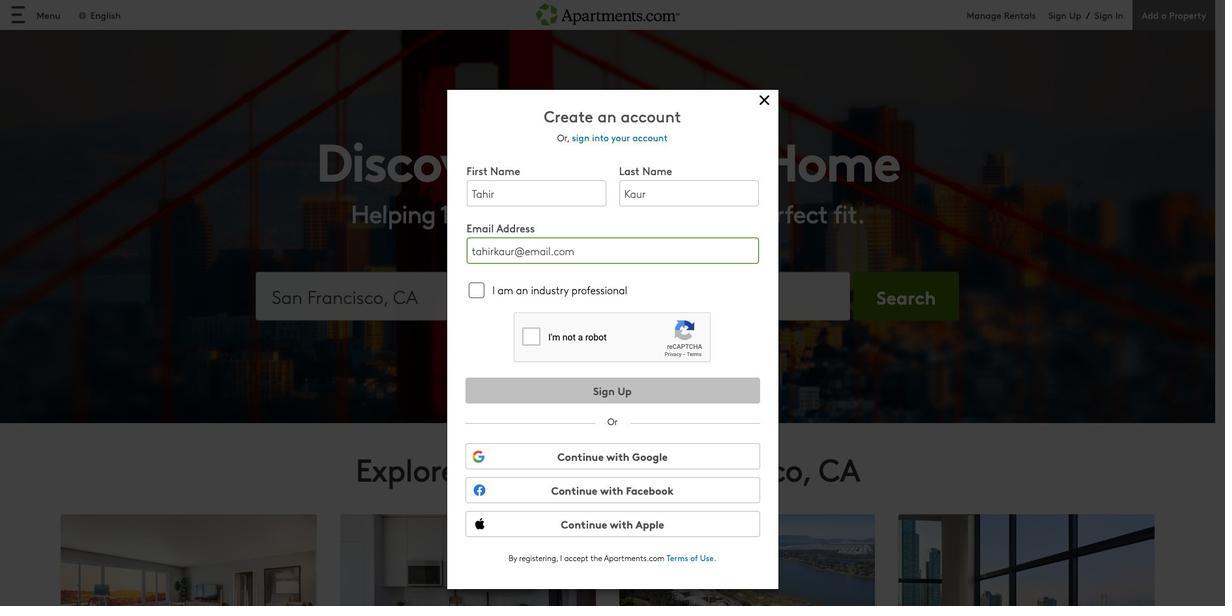 Task type: locate. For each thing, give the bounding box(es) containing it.
None text field
[[466, 181, 606, 207], [466, 238, 759, 264], [466, 181, 606, 207], [466, 238, 759, 264]]

apartments.com logo image
[[536, 0, 679, 25]]

None text field
[[619, 181, 759, 207]]

close image
[[755, 91, 774, 110]]



Task type: vqa. For each thing, say whether or not it's contained in the screenshot.
Apartments.com Logo
yes



